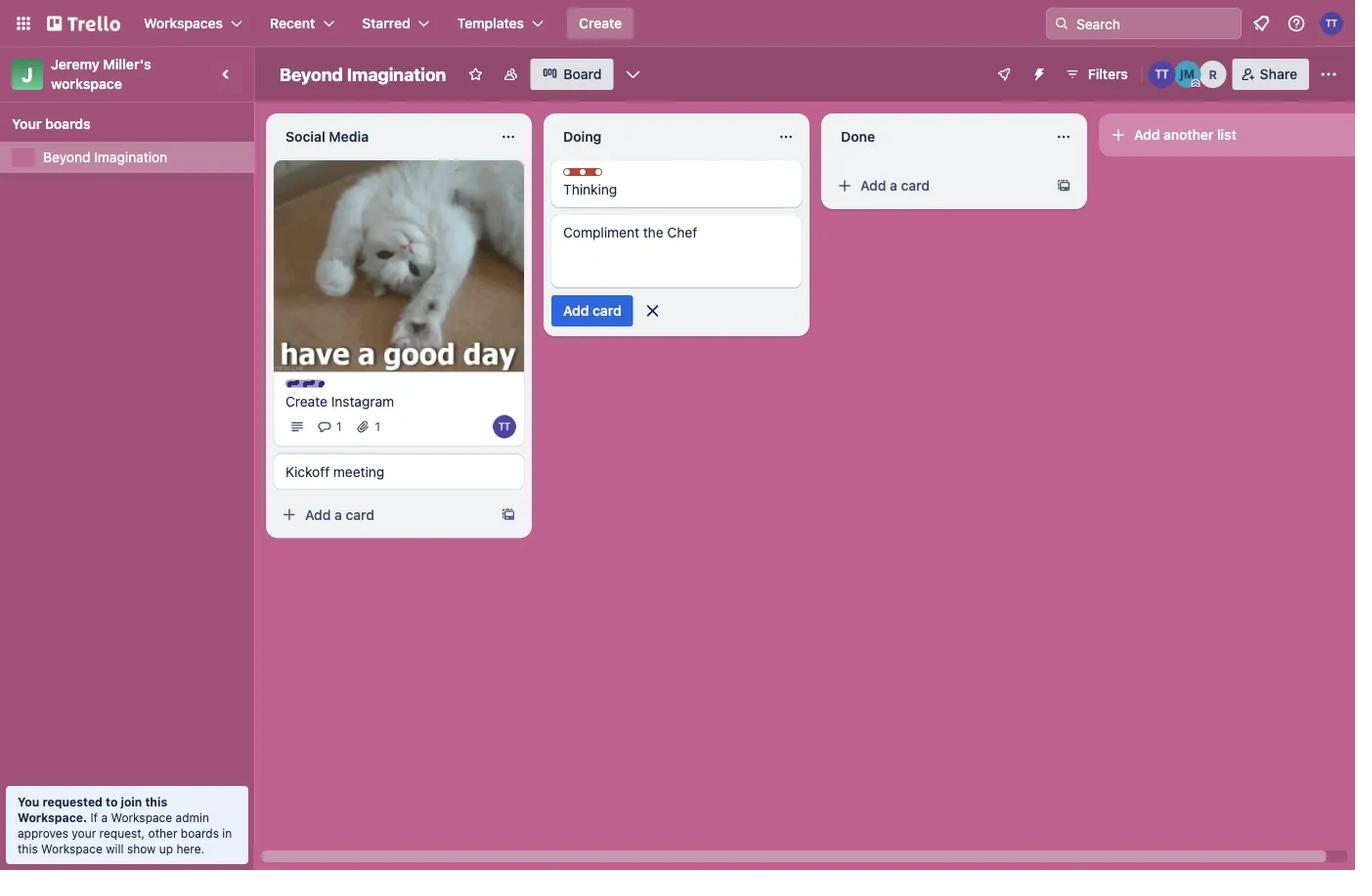 Task type: locate. For each thing, give the bounding box(es) containing it.
create for create instagram
[[286, 393, 328, 409]]

terry turtle (terryturtle) image right open information menu icon
[[1321, 12, 1344, 35]]

a down "done" text box
[[890, 178, 898, 194]]

media
[[329, 129, 369, 145]]

2 horizontal spatial card
[[902, 178, 930, 194]]

1 horizontal spatial a
[[335, 507, 342, 523]]

0 horizontal spatial terry turtle (terryturtle) image
[[1149, 61, 1177, 88]]

0 vertical spatial beyond
[[280, 64, 343, 85]]

beyond imagination down your boards with 1 items element
[[43, 149, 167, 165]]

a for done
[[890, 178, 898, 194]]

0 horizontal spatial 1
[[337, 420, 342, 434]]

imagination down your boards with 1 items element
[[94, 149, 167, 165]]

a right if
[[101, 811, 108, 825]]

1 horizontal spatial add a card
[[861, 178, 930, 194]]

1 horizontal spatial beyond imagination
[[280, 64, 446, 85]]

1 horizontal spatial boards
[[181, 827, 219, 840]]

1 vertical spatial add a card button
[[274, 499, 493, 531]]

create from template… image for social media
[[501, 507, 517, 523]]

1 down the instagram
[[375, 420, 381, 434]]

0 vertical spatial workspace
[[111, 811, 172, 825]]

0 horizontal spatial create from template… image
[[501, 507, 517, 523]]

0 notifications image
[[1250, 12, 1274, 35]]

Board name text field
[[270, 59, 456, 90]]

1 vertical spatial a
[[335, 507, 342, 523]]

0 horizontal spatial boards
[[45, 116, 91, 132]]

thoughts thinking
[[563, 169, 637, 198]]

0 horizontal spatial add a card
[[305, 507, 375, 523]]

create from template… image
[[1057, 178, 1072, 194], [501, 507, 517, 523]]

terry turtle (terryturtle) image
[[1321, 12, 1344, 35], [1149, 61, 1177, 88]]

1 horizontal spatial create from template… image
[[1057, 178, 1072, 194]]

0 horizontal spatial card
[[346, 507, 375, 523]]

boards right your
[[45, 116, 91, 132]]

add a card
[[861, 178, 930, 194], [305, 507, 375, 523]]

0 vertical spatial a
[[890, 178, 898, 194]]

your
[[12, 116, 42, 132]]

0 vertical spatial create
[[579, 15, 622, 31]]

1 down 'create instagram'
[[337, 420, 342, 434]]

0 vertical spatial create from template… image
[[1057, 178, 1072, 194]]

add a card down kickoff meeting
[[305, 507, 375, 523]]

add another list button
[[1100, 113, 1356, 157]]

create down color: purple, title: none image
[[286, 393, 328, 409]]

create button
[[567, 8, 634, 39]]

create for create
[[579, 15, 622, 31]]

your boards
[[12, 116, 91, 132]]

0 vertical spatial add a card button
[[830, 170, 1049, 202]]

share button
[[1233, 59, 1310, 90]]

kickoff meeting
[[286, 464, 385, 480]]

list
[[1218, 127, 1237, 143]]

star or unstar board image
[[468, 67, 484, 82]]

card down meeting
[[346, 507, 375, 523]]

0 horizontal spatial create
[[286, 393, 328, 409]]

a inside if a workspace admin approves your request, other boards in this workspace will show up here.
[[101, 811, 108, 825]]

you
[[18, 795, 39, 809]]

create from template… image for done
[[1057, 178, 1072, 194]]

1 vertical spatial add a card
[[305, 507, 375, 523]]

card inside add card 'button'
[[593, 303, 622, 319]]

0 vertical spatial add a card
[[861, 178, 930, 194]]

1 horizontal spatial imagination
[[347, 64, 446, 85]]

add a card down done
[[861, 178, 930, 194]]

thinking
[[563, 181, 618, 198]]

1 vertical spatial this
[[18, 842, 38, 856]]

add a card button for done
[[830, 170, 1049, 202]]

0 vertical spatial beyond imagination
[[280, 64, 446, 85]]

filters
[[1089, 66, 1129, 82]]

create instagram link
[[286, 392, 513, 411]]

this inside you requested to join this workspace.
[[145, 795, 167, 809]]

1 horizontal spatial this
[[145, 795, 167, 809]]

card left cancel icon
[[593, 303, 622, 319]]

terry turtle (terryturtle) image left this member is an admin of this board. image
[[1149, 61, 1177, 88]]

back to home image
[[47, 8, 120, 39]]

card
[[902, 178, 930, 194], [593, 303, 622, 319], [346, 507, 375, 523]]

terry turtle (terryturtle) image
[[493, 415, 517, 439]]

your
[[72, 827, 96, 840]]

kickoff
[[286, 464, 330, 480]]

1 horizontal spatial create
[[579, 15, 622, 31]]

a for social media
[[335, 507, 342, 523]]

Search field
[[1070, 9, 1241, 38]]

1 vertical spatial create from template… image
[[501, 507, 517, 523]]

add down kickoff on the left
[[305, 507, 331, 523]]

a
[[890, 178, 898, 194], [335, 507, 342, 523], [101, 811, 108, 825]]

create
[[579, 15, 622, 31], [286, 393, 328, 409]]

jeremy miller's workspace
[[51, 56, 155, 92]]

1 vertical spatial card
[[593, 303, 622, 319]]

workspace visible image
[[503, 67, 519, 82]]

r button
[[1200, 61, 1227, 88]]

add card button
[[552, 295, 634, 327]]

meeting
[[334, 464, 385, 480]]

0 horizontal spatial this
[[18, 842, 38, 856]]

1 horizontal spatial beyond
[[280, 64, 343, 85]]

add left "another"
[[1135, 127, 1161, 143]]

j
[[22, 63, 33, 86]]

instagram
[[331, 393, 394, 409]]

1 horizontal spatial 1
[[375, 420, 381, 434]]

add left cancel icon
[[563, 303, 589, 319]]

workspace down join
[[111, 811, 172, 825]]

0 horizontal spatial beyond
[[43, 149, 91, 165]]

imagination inside text field
[[347, 64, 446, 85]]

this
[[145, 795, 167, 809], [18, 842, 38, 856]]

boards down admin
[[181, 827, 219, 840]]

0 vertical spatial card
[[902, 178, 930, 194]]

0 horizontal spatial a
[[101, 811, 108, 825]]

a down kickoff meeting
[[335, 507, 342, 523]]

0 vertical spatial terry turtle (terryturtle) image
[[1321, 12, 1344, 35]]

up
[[159, 842, 173, 856]]

Done text field
[[830, 121, 1045, 153]]

you requested to join this workspace.
[[18, 795, 167, 825]]

admin
[[176, 811, 209, 825]]

this inside if a workspace admin approves your request, other boards in this workspace will show up here.
[[18, 842, 38, 856]]

workspace.
[[18, 811, 87, 825]]

1
[[337, 420, 342, 434], [375, 420, 381, 434]]

workspace
[[111, 811, 172, 825], [41, 842, 103, 856]]

0 vertical spatial this
[[145, 795, 167, 809]]

0 horizontal spatial imagination
[[94, 149, 167, 165]]

share
[[1261, 66, 1298, 82]]

create inside button
[[579, 15, 622, 31]]

workspace down your
[[41, 842, 103, 856]]

imagination
[[347, 64, 446, 85], [94, 149, 167, 165]]

boards
[[45, 116, 91, 132], [181, 827, 219, 840]]

color: bold red, title: "thoughts" element
[[563, 168, 637, 183]]

1 vertical spatial imagination
[[94, 149, 167, 165]]

0 horizontal spatial beyond imagination
[[43, 149, 167, 165]]

beyond imagination
[[280, 64, 446, 85], [43, 149, 167, 165]]

add
[[1135, 127, 1161, 143], [861, 178, 887, 194], [563, 303, 589, 319], [305, 507, 331, 523]]

0 vertical spatial imagination
[[347, 64, 446, 85]]

beyond down recent dropdown button
[[280, 64, 343, 85]]

1 vertical spatial workspace
[[41, 842, 103, 856]]

2 vertical spatial card
[[346, 507, 375, 523]]

1 vertical spatial create
[[286, 393, 328, 409]]

beyond down the your boards
[[43, 149, 91, 165]]

1 horizontal spatial card
[[593, 303, 622, 319]]

1 horizontal spatial add a card button
[[830, 170, 1049, 202]]

add a card button down "done" text box
[[830, 170, 1049, 202]]

2 vertical spatial a
[[101, 811, 108, 825]]

this right join
[[145, 795, 167, 809]]

add a card button down kickoff meeting link
[[274, 499, 493, 531]]

0 horizontal spatial workspace
[[41, 842, 103, 856]]

1 vertical spatial terry turtle (terryturtle) image
[[1149, 61, 1177, 88]]

card for social media
[[346, 507, 375, 523]]

workspace
[[51, 76, 122, 92]]

beyond imagination down starred
[[280, 64, 446, 85]]

this down approves
[[18, 842, 38, 856]]

0 vertical spatial boards
[[45, 116, 91, 132]]

open information menu image
[[1287, 14, 1307, 33]]

2 horizontal spatial a
[[890, 178, 898, 194]]

1 vertical spatial beyond
[[43, 149, 91, 165]]

2 1 from the left
[[375, 420, 381, 434]]

requested
[[42, 795, 103, 809]]

templates button
[[446, 8, 556, 39]]

workspaces
[[144, 15, 223, 31]]

create up the board
[[579, 15, 622, 31]]

1 vertical spatial boards
[[181, 827, 219, 840]]

Doing text field
[[552, 121, 767, 153]]

imagination down starred popup button
[[347, 64, 446, 85]]

card down "done" text box
[[902, 178, 930, 194]]

add another list
[[1135, 127, 1237, 143]]

add a card button
[[830, 170, 1049, 202], [274, 499, 493, 531]]

0 horizontal spatial add a card button
[[274, 499, 493, 531]]

workspaces button
[[132, 8, 254, 39]]

beyond
[[280, 64, 343, 85], [43, 149, 91, 165]]

power ups image
[[997, 67, 1012, 82]]

add a card for done
[[861, 178, 930, 194]]



Task type: describe. For each thing, give the bounding box(es) containing it.
add down done
[[861, 178, 887, 194]]

another
[[1164, 127, 1214, 143]]

filters button
[[1059, 59, 1135, 90]]

Social Media text field
[[274, 121, 489, 153]]

recent button
[[258, 8, 347, 39]]

if a workspace admin approves your request, other boards in this workspace will show up here.
[[18, 811, 232, 856]]

beyond imagination inside text field
[[280, 64, 446, 85]]

to
[[106, 795, 118, 809]]

join
[[121, 795, 142, 809]]

Enter a title for this card… text field
[[552, 215, 802, 288]]

kickoff meeting link
[[286, 462, 513, 482]]

show
[[127, 842, 156, 856]]

1 horizontal spatial terry turtle (terryturtle) image
[[1321, 12, 1344, 35]]

rubyanndersson (rubyanndersson) image
[[1200, 61, 1227, 88]]

will
[[106, 842, 124, 856]]

workspace navigation collapse icon image
[[213, 61, 241, 88]]

card for done
[[902, 178, 930, 194]]

here.
[[177, 842, 205, 856]]

1 1 from the left
[[337, 420, 342, 434]]

r
[[1210, 68, 1218, 81]]

starred button
[[351, 8, 442, 39]]

add a card for social media
[[305, 507, 375, 523]]

1 vertical spatial beyond imagination
[[43, 149, 167, 165]]

add card
[[563, 303, 622, 319]]

customize views image
[[624, 65, 643, 84]]

cancel image
[[643, 301, 663, 321]]

jeremy
[[51, 56, 100, 72]]

thoughts
[[583, 169, 637, 183]]

thinking link
[[563, 180, 790, 200]]

done
[[841, 129, 876, 145]]

social
[[286, 129, 326, 145]]

this member is an admin of this board. image
[[1192, 79, 1201, 88]]

primary element
[[0, 0, 1356, 47]]

miller's
[[103, 56, 151, 72]]

color: purple, title: none image
[[286, 380, 325, 388]]

1 horizontal spatial workspace
[[111, 811, 172, 825]]

boards inside if a workspace admin approves your request, other boards in this workspace will show up here.
[[181, 827, 219, 840]]

recent
[[270, 15, 315, 31]]

create instagram
[[286, 393, 394, 409]]

board
[[564, 66, 602, 82]]

in
[[222, 827, 232, 840]]

if
[[90, 811, 98, 825]]

doing
[[563, 129, 602, 145]]

starred
[[362, 15, 411, 31]]

beyond imagination link
[[43, 148, 243, 167]]

approves
[[18, 827, 68, 840]]

social media
[[286, 129, 369, 145]]

your boards with 1 items element
[[12, 113, 233, 136]]

automation image
[[1024, 59, 1051, 86]]

search image
[[1055, 16, 1070, 31]]

add a card button for social media
[[274, 499, 493, 531]]

templates
[[458, 15, 524, 31]]

board link
[[531, 59, 614, 90]]

add inside add card 'button'
[[563, 303, 589, 319]]

beyond inside text field
[[280, 64, 343, 85]]

request,
[[99, 827, 145, 840]]

jeremy miller (jeremymiller198) image
[[1175, 61, 1202, 88]]

show menu image
[[1320, 65, 1339, 84]]

other
[[148, 827, 178, 840]]

add inside add another list button
[[1135, 127, 1161, 143]]



Task type: vqa. For each thing, say whether or not it's contained in the screenshot.
"add card" button
yes



